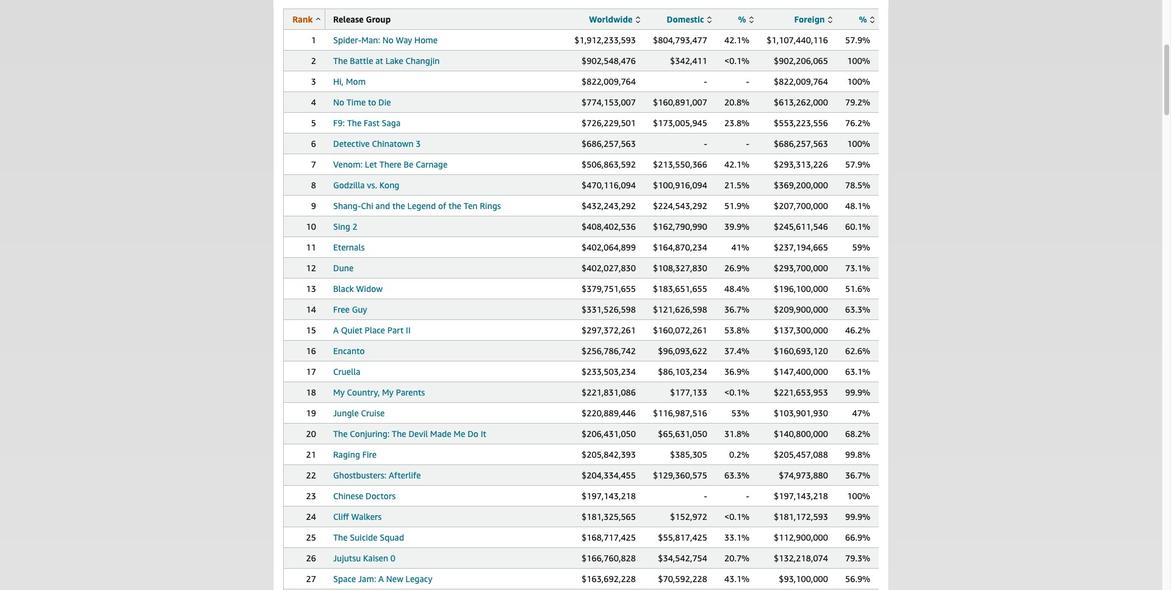 Task type: describe. For each thing, give the bounding box(es) containing it.
$196,100,000
[[774, 284, 828, 294]]

18
[[306, 388, 316, 398]]

cruise
[[361, 408, 385, 419]]

99.9% for $181,172,593
[[845, 512, 871, 523]]

- down 23.8%
[[746, 139, 750, 149]]

0 horizontal spatial 2
[[311, 56, 316, 66]]

a quiet place part ii
[[333, 325, 411, 336]]

- up 20.8%
[[746, 76, 750, 87]]

33.1%
[[725, 533, 750, 543]]

- down $342,411
[[704, 76, 707, 87]]

2 $822,009,764 from the left
[[774, 76, 828, 87]]

$86,103,234
[[658, 367, 707, 377]]

99.8%
[[845, 450, 871, 460]]

no time to die
[[333, 97, 391, 107]]

$70,592,228
[[658, 574, 707, 585]]

home
[[415, 35, 438, 45]]

$804,793,477
[[653, 35, 707, 45]]

22
[[306, 471, 316, 481]]

rings
[[480, 201, 501, 211]]

4
[[311, 97, 316, 107]]

- up $213,550,366
[[704, 139, 707, 149]]

63.1%
[[845, 367, 871, 377]]

cliff walkers
[[333, 512, 382, 523]]

1 $686,257,563 from the left
[[582, 139, 636, 149]]

1 the from the left
[[392, 201, 405, 211]]

ghostbusters: afterlife link
[[333, 471, 421, 481]]

$160,693,120
[[774, 346, 828, 356]]

$379,751,655
[[582, 284, 636, 294]]

20
[[306, 429, 316, 440]]

1 my from the left
[[333, 388, 345, 398]]

detective
[[333, 139, 370, 149]]

$213,550,366
[[653, 159, 707, 170]]

spider-man: no way home
[[333, 35, 438, 45]]

black widow link
[[333, 284, 383, 294]]

spider-man: no way home link
[[333, 35, 438, 45]]

0 horizontal spatial a
[[333, 325, 339, 336]]

$168,717,425
[[582, 533, 636, 543]]

51.6%
[[845, 284, 871, 294]]

42.1% for $213,550,366
[[725, 159, 750, 170]]

hi, mom
[[333, 76, 366, 87]]

14
[[306, 305, 316, 315]]

1 vertical spatial no
[[333, 97, 344, 107]]

2 % link from the left
[[859, 14, 875, 24]]

$55,817,425
[[658, 533, 707, 543]]

$297,372,261
[[582, 325, 636, 336]]

there
[[379, 159, 402, 170]]

cruella
[[333, 367, 360, 377]]

sing
[[333, 222, 350, 232]]

black
[[333, 284, 354, 294]]

way
[[396, 35, 412, 45]]

37.4%
[[725, 346, 750, 356]]

1 vertical spatial 63.3%
[[725, 471, 750, 481]]

jungle
[[333, 408, 359, 419]]

foreign
[[795, 14, 825, 24]]

jungle cruise link
[[333, 408, 385, 419]]

21.5%
[[725, 180, 750, 190]]

sing 2
[[333, 222, 358, 232]]

$112,900,000
[[774, 533, 828, 543]]

the for battle
[[333, 56, 348, 66]]

99.9% for $221,653,953
[[845, 388, 871, 398]]

chinese doctors
[[333, 491, 396, 502]]

group
[[366, 14, 391, 24]]

raging
[[333, 450, 360, 460]]

no time to die link
[[333, 97, 391, 107]]

detective chinatown 3 link
[[333, 139, 421, 149]]

42.1% for $804,793,477
[[725, 35, 750, 45]]

domestic
[[667, 14, 704, 24]]

of
[[438, 201, 446, 211]]

$108,327,830
[[653, 263, 707, 273]]

48.4%
[[725, 284, 750, 294]]

$726,229,501
[[582, 118, 636, 128]]

$342,411
[[670, 56, 707, 66]]

cruella link
[[333, 367, 360, 377]]

release group
[[333, 14, 391, 24]]

walkers
[[351, 512, 382, 523]]

- down 0.2%
[[746, 491, 750, 502]]

0 horizontal spatial 3
[[311, 76, 316, 87]]

2 the from the left
[[449, 201, 461, 211]]

<0.1% for $152,972
[[725, 512, 750, 523]]

68.2%
[[845, 429, 871, 440]]

24
[[306, 512, 316, 523]]

20.7%
[[725, 554, 750, 564]]

0 vertical spatial 63.3%
[[845, 305, 871, 315]]

0.2%
[[729, 450, 750, 460]]

chinatown
[[372, 139, 414, 149]]

free
[[333, 305, 350, 315]]

- up $152,972 at the bottom
[[704, 491, 707, 502]]

f9:
[[333, 118, 345, 128]]

$506,863,592
[[582, 159, 636, 170]]

godzilla vs. kong link
[[333, 180, 400, 190]]

$96,093,622
[[658, 346, 707, 356]]

2 % from the left
[[859, 14, 867, 24]]

the for conjuring:
[[333, 429, 348, 440]]

kaisen
[[363, 554, 388, 564]]

$221,653,953
[[774, 388, 828, 398]]

$1,107,440,116
[[767, 35, 828, 45]]

43.1%
[[725, 574, 750, 585]]

$902,548,476
[[582, 56, 636, 66]]

$160,072,261
[[653, 325, 707, 336]]

jungle cruise
[[333, 408, 385, 419]]

jujutsu kaisen 0 link
[[333, 554, 396, 564]]

$402,027,830
[[582, 263, 636, 273]]

$132,218,074
[[774, 554, 828, 564]]

legend
[[407, 201, 436, 211]]

jujutsu
[[333, 554, 361, 564]]

100% for $902,206,065
[[847, 56, 870, 66]]

1 vertical spatial 2
[[353, 222, 358, 232]]

jam:
[[358, 574, 376, 585]]

the conjuring: the devil made me do it
[[333, 429, 486, 440]]

57.9% for $1,107,440,116
[[845, 35, 871, 45]]

1
[[311, 35, 316, 45]]

100% for $686,257,563
[[847, 139, 870, 149]]

let
[[365, 159, 377, 170]]



Task type: vqa. For each thing, say whether or not it's contained in the screenshot.


Task type: locate. For each thing, give the bounding box(es) containing it.
0 vertical spatial 3
[[311, 76, 316, 87]]

1 % link from the left
[[738, 14, 754, 24]]

0 horizontal spatial 63.3%
[[725, 471, 750, 481]]

space jam: a new legacy
[[333, 574, 433, 585]]

free guy
[[333, 305, 367, 315]]

0 horizontal spatial the
[[392, 201, 405, 211]]

0 vertical spatial 36.7%
[[725, 305, 750, 315]]

36.7% down 99.8%
[[845, 471, 871, 481]]

$822,009,764 down $902,206,065
[[774, 76, 828, 87]]

1 vertical spatial 42.1%
[[725, 159, 750, 170]]

10
[[306, 222, 316, 232]]

0 vertical spatial <0.1%
[[725, 56, 750, 66]]

0 horizontal spatial $822,009,764
[[582, 76, 636, 87]]

place
[[365, 325, 385, 336]]

my country, my parents
[[333, 388, 425, 398]]

3 up 'carnage'
[[416, 139, 421, 149]]

0 horizontal spatial 36.7%
[[725, 305, 750, 315]]

rank
[[293, 14, 313, 24], [293, 14, 313, 24]]

1 horizontal spatial % link
[[859, 14, 875, 24]]

% right domestic 'link' on the top of page
[[738, 14, 746, 24]]

1 horizontal spatial 63.3%
[[845, 305, 871, 315]]

a quiet place part ii link
[[333, 325, 411, 336]]

8
[[311, 180, 316, 190]]

$116,987,516
[[653, 408, 707, 419]]

$822,009,764 down $902,548,476
[[582, 76, 636, 87]]

4 100% from the top
[[847, 491, 870, 502]]

$163,692,228
[[582, 574, 636, 585]]

3 100% from the top
[[847, 139, 870, 149]]

1 $197,143,218 from the left
[[582, 491, 636, 502]]

2 42.1% from the top
[[725, 159, 750, 170]]

1 % from the left
[[738, 14, 746, 24]]

ten
[[464, 201, 478, 211]]

0 horizontal spatial $197,143,218
[[582, 491, 636, 502]]

venom: let there be carnage
[[333, 159, 448, 170]]

2 my from the left
[[382, 388, 394, 398]]

venom: let there be carnage link
[[333, 159, 448, 170]]

$129,360,575
[[653, 471, 707, 481]]

sing 2 link
[[333, 222, 358, 232]]

41%
[[732, 242, 750, 253]]

% link right foreign link
[[859, 14, 875, 24]]

$100,916,094
[[653, 180, 707, 190]]

1 horizontal spatial $686,257,563
[[774, 139, 828, 149]]

saga
[[382, 118, 401, 128]]

carnage
[[416, 159, 448, 170]]

to
[[368, 97, 376, 107]]

spider-
[[333, 35, 361, 45]]

63.3% down 0.2%
[[725, 471, 750, 481]]

1 vertical spatial a
[[379, 574, 384, 585]]

1 horizontal spatial my
[[382, 388, 394, 398]]

$173,005,945
[[653, 118, 707, 128]]

$204,334,455
[[582, 471, 636, 481]]

$197,143,218 down $204,334,455
[[582, 491, 636, 502]]

0 vertical spatial no
[[383, 35, 394, 45]]

no left way
[[383, 35, 394, 45]]

$408,402,536
[[582, 222, 636, 232]]

0 horizontal spatial % link
[[738, 14, 754, 24]]

guy
[[352, 305, 367, 315]]

% link right domestic 'link' on the top of page
[[738, 14, 754, 24]]

57.9% up 78.5%
[[845, 159, 871, 170]]

2 100% from the top
[[847, 76, 870, 87]]

1 100% from the top
[[847, 56, 870, 66]]

the up hi,
[[333, 56, 348, 66]]

0 vertical spatial 57.9%
[[845, 35, 871, 45]]

the left devil at the left bottom of the page
[[392, 429, 406, 440]]

1 horizontal spatial 3
[[416, 139, 421, 149]]

the for suicide
[[333, 533, 348, 543]]

12
[[306, 263, 316, 273]]

detective chinatown 3
[[333, 139, 421, 149]]

2 $197,143,218 from the left
[[774, 491, 828, 502]]

the battle at lake changjin link
[[333, 56, 440, 66]]

$197,143,218 up the $181,172,593
[[774, 491, 828, 502]]

the right and
[[392, 201, 405, 211]]

quiet
[[341, 325, 363, 336]]

$233,503,234
[[582, 367, 636, 377]]

48.1%
[[845, 201, 871, 211]]

19
[[306, 408, 316, 419]]

2 right sing
[[353, 222, 358, 232]]

$147,400,000
[[774, 367, 828, 377]]

0 vertical spatial 42.1%
[[725, 35, 750, 45]]

$152,972
[[670, 512, 707, 523]]

2 99.9% from the top
[[845, 512, 871, 523]]

$686,257,563 down $726,229,501
[[582, 139, 636, 149]]

fire
[[362, 450, 377, 460]]

$162,790,990
[[653, 222, 707, 232]]

1 42.1% from the top
[[725, 35, 750, 45]]

godzilla
[[333, 180, 365, 190]]

2 $686,257,563 from the left
[[774, 139, 828, 149]]

100% for $197,143,218
[[847, 491, 870, 502]]

60.1%
[[845, 222, 871, 232]]

0 horizontal spatial no
[[333, 97, 344, 107]]

57.9% for $293,313,226
[[845, 159, 871, 170]]

foreign link
[[795, 14, 833, 24]]

country,
[[347, 388, 380, 398]]

26
[[306, 554, 316, 564]]

made
[[430, 429, 452, 440]]

part
[[387, 325, 404, 336]]

my up jungle
[[333, 388, 345, 398]]

the conjuring: the devil made me do it link
[[333, 429, 486, 440]]

1 vertical spatial <0.1%
[[725, 388, 750, 398]]

1 horizontal spatial no
[[383, 35, 394, 45]]

42.1% up the 21.5%
[[725, 159, 750, 170]]

1 horizontal spatial 2
[[353, 222, 358, 232]]

51.9%
[[725, 201, 750, 211]]

-
[[704, 76, 707, 87], [746, 76, 750, 87], [704, 139, 707, 149], [746, 139, 750, 149], [704, 491, 707, 502], [746, 491, 750, 502]]

<0.1% down 36.9%
[[725, 388, 750, 398]]

63.3%
[[845, 305, 871, 315], [725, 471, 750, 481]]

1 57.9% from the top
[[845, 35, 871, 45]]

36.7% up the 53.8%
[[725, 305, 750, 315]]

63.3% up 46.2%
[[845, 305, 871, 315]]

11
[[306, 242, 316, 253]]

the down jungle
[[333, 429, 348, 440]]

57.9% right $1,107,440,116
[[845, 35, 871, 45]]

ghostbusters:
[[333, 471, 387, 481]]

parents
[[396, 388, 425, 398]]

% right foreign link
[[859, 14, 867, 24]]

1 vertical spatial 3
[[416, 139, 421, 149]]

$686,257,563 down $553,223,556
[[774, 139, 828, 149]]

<0.1% for $177,133
[[725, 388, 750, 398]]

0 vertical spatial 2
[[311, 56, 316, 66]]

afterlife
[[389, 471, 421, 481]]

1 horizontal spatial %
[[859, 14, 867, 24]]

2 57.9% from the top
[[845, 159, 871, 170]]

raging fire
[[333, 450, 377, 460]]

worldwide link
[[589, 14, 640, 24]]

6
[[311, 139, 316, 149]]

73.1%
[[845, 263, 871, 273]]

doctors
[[366, 491, 396, 502]]

0 horizontal spatial my
[[333, 388, 345, 398]]

1 vertical spatial 57.9%
[[845, 159, 871, 170]]

battle
[[350, 56, 373, 66]]

<0.1% up 20.8%
[[725, 56, 750, 66]]

space jam: a new legacy link
[[333, 574, 433, 585]]

56.9%
[[845, 574, 871, 585]]

die
[[379, 97, 391, 107]]

a left quiet
[[333, 325, 339, 336]]

0 horizontal spatial %
[[738, 14, 746, 24]]

space
[[333, 574, 356, 585]]

$237,194,665
[[774, 242, 828, 253]]

$205,457,088
[[774, 450, 828, 460]]

31.8%
[[725, 429, 750, 440]]

$205,842,393
[[582, 450, 636, 460]]

1 vertical spatial 36.7%
[[845, 471, 871, 481]]

the down cliff
[[333, 533, 348, 543]]

the right 'f9:'
[[347, 118, 362, 128]]

<0.1% up 33.1%
[[725, 512, 750, 523]]

$1,912,233,593
[[575, 35, 636, 45]]

my country, my parents link
[[333, 388, 425, 398]]

1 horizontal spatial 36.7%
[[845, 471, 871, 481]]

$137,300,000
[[774, 325, 828, 336]]

25
[[306, 533, 316, 543]]

$221,831,086
[[582, 388, 636, 398]]

a left new
[[379, 574, 384, 585]]

vs.
[[367, 180, 377, 190]]

$686,257,563
[[582, 139, 636, 149], [774, 139, 828, 149]]

99.9% up 66.9%
[[845, 512, 871, 523]]

2 vertical spatial <0.1%
[[725, 512, 750, 523]]

1 $822,009,764 from the left
[[582, 76, 636, 87]]

42.1% right "$804,793,477" on the right of the page
[[725, 35, 750, 45]]

99.9% down 63.1%
[[845, 388, 871, 398]]

conjuring:
[[350, 429, 390, 440]]

100% for $822,009,764
[[847, 76, 870, 87]]

$183,651,655
[[653, 284, 707, 294]]

%
[[738, 14, 746, 24], [859, 14, 867, 24]]

shang-chi and the legend of the ten rings
[[333, 201, 501, 211]]

$902,206,065
[[774, 56, 828, 66]]

rank link
[[293, 14, 320, 24], [293, 14, 320, 24]]

1 <0.1% from the top
[[725, 56, 750, 66]]

<0.1% for $342,411
[[725, 56, 750, 66]]

ghostbusters: afterlife
[[333, 471, 421, 481]]

0 vertical spatial a
[[333, 325, 339, 336]]

3 up 4
[[311, 76, 316, 87]]

the right the of
[[449, 201, 461, 211]]

1 horizontal spatial $197,143,218
[[774, 491, 828, 502]]

$160,891,007
[[653, 97, 707, 107]]

1 99.9% from the top
[[845, 388, 871, 398]]

no left time
[[333, 97, 344, 107]]

my left parents
[[382, 388, 394, 398]]

2 down 1
[[311, 56, 316, 66]]

black widow
[[333, 284, 383, 294]]

0 vertical spatial 99.9%
[[845, 388, 871, 398]]

3 <0.1% from the top
[[725, 512, 750, 523]]

1 vertical spatial 99.9%
[[845, 512, 871, 523]]

1 horizontal spatial $822,009,764
[[774, 76, 828, 87]]

$256,786,742
[[582, 346, 636, 356]]

$293,700,000
[[774, 263, 828, 273]]

1 horizontal spatial the
[[449, 201, 461, 211]]

mom
[[346, 76, 366, 87]]

2 <0.1% from the top
[[725, 388, 750, 398]]

1 horizontal spatial a
[[379, 574, 384, 585]]

0 horizontal spatial $686,257,563
[[582, 139, 636, 149]]



